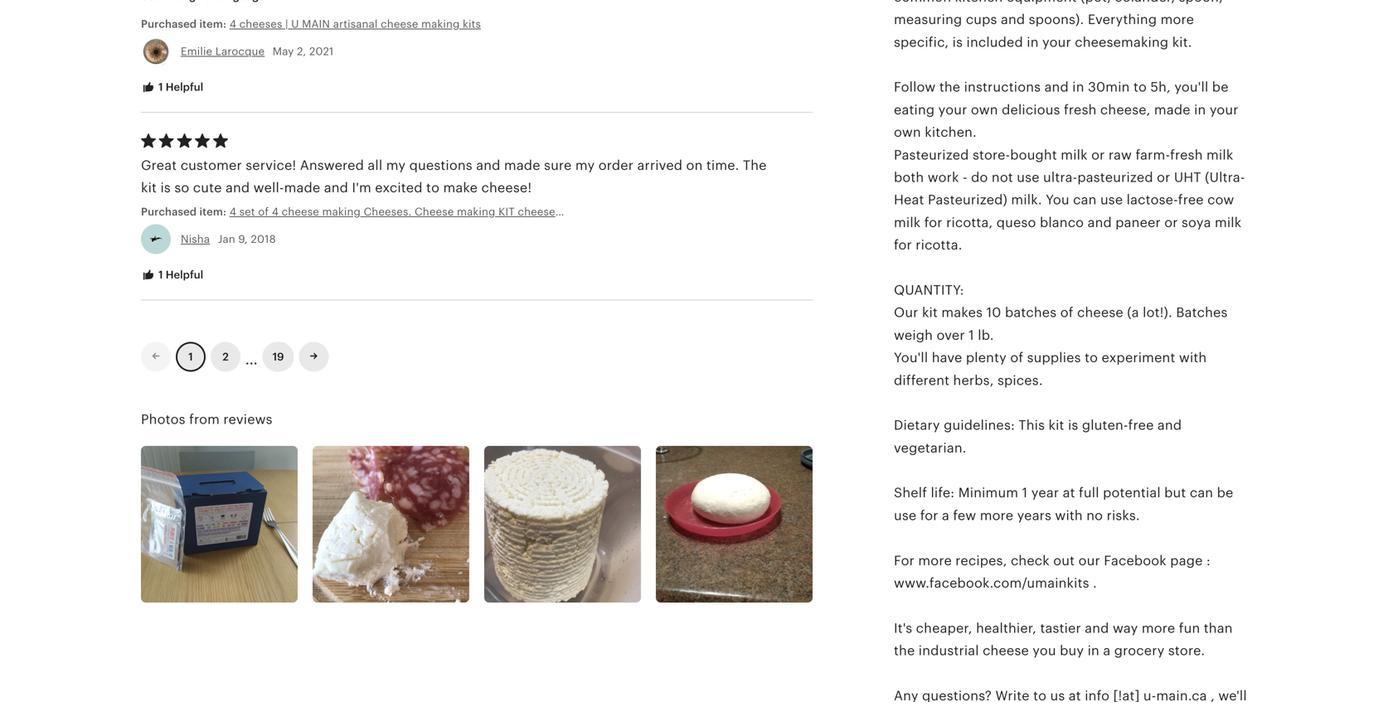 Task type: describe. For each thing, give the bounding box(es) containing it.
more inside for more recipes, check out our facebook page : www.facebook.com/umainkits .
[[919, 554, 952, 569]]

follow
[[894, 80, 936, 95]]

batches
[[1177, 305, 1228, 320]]

minimum
[[959, 486, 1019, 501]]

all
[[368, 158, 383, 173]]

way
[[1113, 621, 1138, 636]]

it's cheaper, healthier, tastier and way more fun than the industrial cheese you buy in a grocery store.
[[894, 621, 1233, 659]]

2,
[[297, 45, 306, 58]]

1 your from the left
[[939, 102, 968, 117]]

farm-
[[1136, 147, 1171, 162]]

0 horizontal spatial kits
[[463, 18, 481, 30]]

nisha link
[[181, 233, 210, 245]]

kitchen.
[[925, 125, 977, 140]]

blanco
[[1040, 215, 1084, 230]]

1 vertical spatial of
[[1061, 305, 1074, 320]]

www.facebook.com/umainkits
[[894, 576, 1090, 591]]

0 vertical spatial fresh
[[1064, 102, 1097, 117]]

grocery
[[1115, 644, 1165, 659]]

2 your from the left
[[1210, 102, 1239, 117]]

2 vertical spatial of
[[1011, 351, 1024, 365]]

be inside shelf life: minimum 1 year at full potential but can be use for a few more years with no risks.
[[1217, 486, 1234, 501]]

but
[[1165, 486, 1187, 501]]

4 for 4 set of 4 cheese making cheeses. cheese making kit cheese house. u hand kits
[[230, 206, 236, 218]]

cheese right kit at top
[[518, 206, 556, 218]]

cheese!
[[482, 181, 532, 195]]

and up delicious
[[1045, 80, 1069, 95]]

instructions
[[964, 80, 1041, 95]]

1 my from the left
[[386, 158, 406, 173]]

1 horizontal spatial made
[[504, 158, 541, 173]]

and inside dietary guidelines: this kit is gluten-free and vegetarian.
[[1158, 418, 1182, 433]]

service!
[[246, 158, 296, 173]]

2 horizontal spatial in
[[1195, 102, 1207, 117]]

few
[[953, 508, 977, 523]]

19 link
[[263, 342, 294, 372]]

milk down cow
[[1215, 215, 1242, 230]]

batches
[[1005, 305, 1057, 320]]

2021
[[309, 45, 334, 58]]

sure
[[544, 158, 572, 173]]

0 horizontal spatial own
[[894, 125, 921, 140]]

is inside 'great customer service! answered all my questions and made sure my order arrived on time. the kit is so cute and well-made and i'm excited to make cheese!'
[[160, 181, 171, 195]]

a inside shelf life: minimum 1 year at full potential but can be use for a few more years with no risks.
[[942, 508, 950, 523]]

bought
[[1011, 147, 1058, 162]]

at
[[1063, 486, 1076, 501]]

cheese inside it's cheaper, healthier, tastier and way more fun than the industrial cheese you buy in a grocery store.
[[983, 644, 1029, 659]]

:
[[1207, 554, 1211, 569]]

can inside follow the instructions and in 30min to 5h, you'll be eating your own delicious fresh cheese, made in your own kitchen. pasteurized store-bought milk or raw farm-fresh milk both work - do not use ultra-pasteurized or uht (ultra- heat pasteurized) milk. you can use lactose-free cow milk for ricotta, queso blanco and paneer or soya milk for ricotta.
[[1074, 193, 1097, 208]]

so
[[174, 181, 189, 195]]

industrial
[[919, 644, 979, 659]]

and down answered
[[324, 181, 348, 195]]

heat
[[894, 193, 925, 208]]

soya
[[1182, 215, 1212, 230]]

2 vertical spatial or
[[1165, 215, 1178, 230]]

is inside dietary guidelines: this kit is gluten-free and vegetarian.
[[1068, 418, 1079, 433]]

make
[[443, 181, 478, 195]]

facebook
[[1104, 554, 1167, 569]]

(ultra-
[[1205, 170, 1246, 185]]

arrived
[[638, 158, 683, 173]]

cheese down well-
[[282, 206, 319, 218]]

can inside shelf life: minimum 1 year at full potential but can be use for a few more years with no risks.
[[1190, 486, 1214, 501]]

cow
[[1208, 193, 1235, 208]]

30min
[[1088, 80, 1130, 95]]

kit inside dietary guidelines: this kit is gluten-free and vegetarian.
[[1049, 418, 1065, 433]]

to inside 'great customer service! answered all my questions and made sure my order arrived on time. the kit is so cute and well-made and i'm excited to make cheese!'
[[426, 181, 440, 195]]

19
[[273, 351, 284, 363]]

spices.
[[998, 373, 1043, 388]]

10
[[987, 305, 1002, 320]]

hand
[[609, 206, 635, 218]]

nisha jan 9, 2018
[[181, 233, 276, 245]]

well-
[[254, 181, 284, 195]]

(a
[[1128, 305, 1140, 320]]

larocque
[[215, 45, 265, 58]]

cheese,
[[1101, 102, 1151, 117]]

lb.
[[978, 328, 994, 343]]

quantity: our kit makes 10 batches of cheese (a lot!). batches weigh over 1 lb. you'll have plenty of supplies to experiment with different herbs, spices.
[[894, 283, 1228, 388]]

the inside follow the instructions and in 30min to 5h, you'll be eating your own delicious fresh cheese, made in your own kitchen. pasteurized store-bought milk or raw farm-fresh milk both work - do not use ultra-pasteurized or uht (ultra- heat pasteurized) milk. you can use lactose-free cow milk for ricotta, queso blanco and paneer or soya milk for ricotta.
[[940, 80, 961, 95]]

weigh
[[894, 328, 933, 343]]

work
[[928, 170, 959, 185]]

great
[[141, 158, 177, 173]]

pasteurized
[[1078, 170, 1154, 185]]

the
[[743, 158, 767, 173]]

guidelines:
[[944, 418, 1015, 433]]

experiment
[[1102, 351, 1176, 365]]

1 vertical spatial or
[[1157, 170, 1171, 185]]

more inside it's cheaper, healthier, tastier and way more fun than the industrial cheese you buy in a grocery store.
[[1142, 621, 1176, 636]]

|
[[285, 18, 288, 30]]

lactose-
[[1127, 193, 1179, 208]]

buy
[[1060, 644, 1084, 659]]

0 vertical spatial own
[[971, 102, 999, 117]]

it's
[[894, 621, 913, 636]]

may
[[273, 45, 294, 58]]

raw
[[1109, 147, 1132, 162]]

you
[[1046, 193, 1070, 208]]

cheeses
[[239, 18, 282, 30]]

you'll
[[1175, 80, 1209, 95]]

to inside follow the instructions and in 30min to 5h, you'll be eating your own delicious fresh cheese, made in your own kitchen. pasteurized store-bought milk or raw farm-fresh milk both work - do not use ultra-pasteurized or uht (ultra- heat pasteurized) milk. you can use lactose-free cow milk for ricotta, queso blanco and paneer or soya milk for ricotta.
[[1134, 80, 1147, 95]]

kit inside 'great customer service! answered all my questions and made sure my order arrived on time. the kit is so cute and well-made and i'm excited to make cheese!'
[[141, 181, 157, 195]]

pasteurized)
[[928, 193, 1008, 208]]

on
[[686, 158, 703, 173]]

1 helpful button for nisha jan 9, 2018
[[129, 260, 216, 291]]

cheese inside quantity: our kit makes 10 batches of cheese (a lot!). batches weigh over 1 lb. you'll have plenty of supplies to experiment with different herbs, spices.
[[1078, 305, 1124, 320]]

life:
[[931, 486, 955, 501]]

fun
[[1179, 621, 1201, 636]]

1 helpful for nisha
[[156, 269, 203, 281]]

helpful for nisha jan 9, 2018
[[166, 269, 203, 281]]

1 inside shelf life: minimum 1 year at full potential but can be use for a few more years with no risks.
[[1023, 486, 1028, 501]]

emilie larocque link
[[181, 45, 265, 58]]

this
[[1019, 418, 1045, 433]]

i'm
[[352, 181, 372, 195]]

with inside shelf life: minimum 1 year at full potential but can be use for a few more years with no risks.
[[1056, 508, 1083, 523]]

plenty
[[966, 351, 1007, 365]]

milk up ultra-
[[1061, 147, 1088, 162]]

be inside follow the instructions and in 30min to 5h, you'll be eating your own delicious fresh cheese, made in your own kitchen. pasteurized store-bought milk or raw farm-fresh milk both work - do not use ultra-pasteurized or uht (ultra- heat pasteurized) milk. you can use lactose-free cow milk for ricotta, queso blanco and paneer or soya milk for ricotta.
[[1213, 80, 1229, 95]]

1 helpful button for emilie larocque may 2, 2021
[[129, 72, 216, 103]]

year
[[1032, 486, 1060, 501]]

milk up the (ultra- in the right top of the page
[[1207, 147, 1234, 162]]

photos
[[141, 412, 186, 427]]

and up cheese!
[[476, 158, 501, 173]]

reviews
[[223, 412, 273, 427]]

artisanal
[[333, 18, 378, 30]]

page
[[1171, 554, 1203, 569]]

to inside quantity: our kit makes 10 batches of cheese (a lot!). batches weigh over 1 lb. you'll have plenty of supplies to experiment with different herbs, spices.
[[1085, 351, 1098, 365]]

1 helpful for emilie larocque
[[156, 81, 203, 93]]

quantity:
[[894, 283, 964, 298]]



Task type: vqa. For each thing, say whether or not it's contained in the screenshot.
top Or
yes



Task type: locate. For each thing, give the bounding box(es) containing it.
…
[[246, 345, 258, 369]]

use down pasteurized
[[1101, 193, 1123, 208]]

a inside it's cheaper, healthier, tastier and way more fun than the industrial cheese you buy in a grocery store.
[[1104, 644, 1111, 659]]

or left "uht"
[[1157, 170, 1171, 185]]

0 vertical spatial be
[[1213, 80, 1229, 95]]

be right you'll
[[1213, 80, 1229, 95]]

check
[[1011, 554, 1050, 569]]

free down "uht"
[[1179, 193, 1204, 208]]

0 vertical spatial 1 helpful button
[[129, 72, 216, 103]]

kit down great in the left of the page
[[141, 181, 157, 195]]

1 horizontal spatial free
[[1179, 193, 1204, 208]]

your up kitchen.
[[939, 102, 968, 117]]

2 my from the left
[[576, 158, 595, 173]]

1 horizontal spatial use
[[1017, 170, 1040, 185]]

with down the at
[[1056, 508, 1083, 523]]

0 vertical spatial of
[[258, 206, 269, 218]]

1 vertical spatial in
[[1195, 102, 1207, 117]]

our
[[894, 305, 919, 320]]

full
[[1079, 486, 1100, 501]]

be right 'but'
[[1217, 486, 1234, 501]]

0 vertical spatial item:
[[199, 18, 226, 30]]

0 vertical spatial kits
[[463, 18, 481, 30]]

0 vertical spatial helpful
[[166, 81, 203, 93]]

1 vertical spatial own
[[894, 125, 921, 140]]

ricotta,
[[947, 215, 993, 230]]

and right blanco
[[1088, 215, 1112, 230]]

0 horizontal spatial made
[[284, 181, 320, 195]]

4 left "cheeses"
[[230, 18, 236, 30]]

1 helpful from the top
[[166, 81, 203, 93]]

made down 5h,
[[1155, 102, 1191, 117]]

healthier,
[[976, 621, 1037, 636]]

purchased up emilie
[[141, 18, 197, 30]]

with inside quantity: our kit makes 10 batches of cheese (a lot!). batches weigh over 1 lb. you'll have plenty of supplies to experiment with different herbs, spices.
[[1180, 351, 1207, 365]]

own
[[971, 102, 999, 117], [894, 125, 921, 140]]

1 vertical spatial kits
[[638, 206, 656, 218]]

helpful for emilie larocque may 2, 2021
[[166, 81, 203, 93]]

kit
[[141, 181, 157, 195], [922, 305, 938, 320], [1049, 418, 1065, 433]]

1 horizontal spatial my
[[576, 158, 595, 173]]

2 vertical spatial kit
[[1049, 418, 1065, 433]]

2 vertical spatial in
[[1088, 644, 1100, 659]]

the down it's
[[894, 644, 915, 659]]

cheeses.
[[364, 206, 412, 218]]

4 cheeses | u main artisanal cheese making kits link
[[230, 16, 566, 32]]

0 horizontal spatial in
[[1073, 80, 1085, 95]]

in down you'll
[[1195, 102, 1207, 117]]

1 helpful button down nisha link
[[129, 260, 216, 291]]

0 horizontal spatial your
[[939, 102, 968, 117]]

0 vertical spatial made
[[1155, 102, 1191, 117]]

out
[[1054, 554, 1075, 569]]

1 horizontal spatial own
[[971, 102, 999, 117]]

tastier
[[1041, 621, 1082, 636]]

cheese left (a
[[1078, 305, 1124, 320]]

helpful down emilie
[[166, 81, 203, 93]]

cheaper,
[[916, 621, 973, 636]]

2018
[[251, 233, 276, 245]]

from
[[189, 412, 220, 427]]

different
[[894, 373, 950, 388]]

1 helpful down emilie
[[156, 81, 203, 93]]

free inside follow the instructions and in 30min to 5h, you'll be eating your own delicious fresh cheese, made in your own kitchen. pasteurized store-bought milk or raw farm-fresh milk both work - do not use ultra-pasteurized or uht (ultra- heat pasteurized) milk. you can use lactose-free cow milk for ricotta, queso blanco and paneer or soya milk for ricotta.
[[1179, 193, 1204, 208]]

for left ricotta.
[[894, 238, 912, 253]]

more inside shelf life: minimum 1 year at full potential but can be use for a few more years with no risks.
[[980, 508, 1014, 523]]

purchased for emilie larocque may 2, 2021
[[141, 18, 197, 30]]

makes
[[942, 305, 983, 320]]

1 vertical spatial 1 helpful button
[[129, 260, 216, 291]]

photos from reviews
[[141, 412, 273, 427]]

free
[[1179, 193, 1204, 208], [1129, 418, 1154, 433]]

cheese down healthier,
[[983, 644, 1029, 659]]

2 horizontal spatial kit
[[1049, 418, 1065, 433]]

1 horizontal spatial in
[[1088, 644, 1100, 659]]

1 vertical spatial for
[[894, 238, 912, 253]]

kit inside quantity: our kit makes 10 batches of cheese (a lot!). batches weigh over 1 lb. you'll have plenty of supplies to experiment with different herbs, spices.
[[922, 305, 938, 320]]

1 horizontal spatial of
[[1011, 351, 1024, 365]]

1 vertical spatial more
[[919, 554, 952, 569]]

more right for
[[919, 554, 952, 569]]

1 link
[[176, 342, 206, 372]]

2 1 helpful button from the top
[[129, 260, 216, 291]]

made
[[1155, 102, 1191, 117], [504, 158, 541, 173], [284, 181, 320, 195]]

1 vertical spatial u
[[598, 206, 606, 218]]

fresh down '30min'
[[1064, 102, 1097, 117]]

1 vertical spatial made
[[504, 158, 541, 173]]

1 vertical spatial can
[[1190, 486, 1214, 501]]

u right | at the left top of the page
[[291, 18, 299, 30]]

have
[[932, 351, 963, 365]]

delicious
[[1002, 102, 1061, 117]]

to left 5h,
[[1134, 80, 1147, 95]]

for down life:
[[921, 508, 939, 523]]

purchased for nisha jan 9, 2018
[[141, 206, 197, 218]]

5h,
[[1151, 80, 1171, 95]]

can right you
[[1074, 193, 1097, 208]]

own down instructions
[[971, 102, 999, 117]]

0 horizontal spatial my
[[386, 158, 406, 173]]

use
[[1017, 170, 1040, 185], [1101, 193, 1123, 208], [894, 508, 917, 523]]

of up spices.
[[1011, 351, 1024, 365]]

milk down heat
[[894, 215, 921, 230]]

excited
[[375, 181, 423, 195]]

1 horizontal spatial kit
[[922, 305, 938, 320]]

1 inside quantity: our kit makes 10 batches of cheese (a lot!). batches weigh over 1 lb. you'll have plenty of supplies to experiment with different herbs, spices.
[[969, 328, 975, 343]]

2 item: from the top
[[199, 206, 226, 218]]

1 vertical spatial is
[[1068, 418, 1079, 433]]

4 left set
[[230, 206, 236, 218]]

ultra-
[[1044, 170, 1078, 185]]

kit down quantity:
[[922, 305, 938, 320]]

item: up emilie larocque link
[[199, 18, 226, 30]]

1 horizontal spatial the
[[940, 80, 961, 95]]

0 vertical spatial free
[[1179, 193, 1204, 208]]

to
[[1134, 80, 1147, 95], [426, 181, 440, 195], [1085, 351, 1098, 365]]

2 purchased from the top
[[141, 206, 197, 218]]

1 horizontal spatial a
[[1104, 644, 1111, 659]]

years
[[1018, 508, 1052, 523]]

fresh up "uht"
[[1171, 147, 1203, 162]]

potential
[[1103, 486, 1161, 501]]

great customer service! answered all my questions and made sure my order arrived on time. the kit is so cute and well-made and i'm excited to make cheese!
[[141, 158, 767, 195]]

a left few
[[942, 508, 950, 523]]

0 vertical spatial with
[[1180, 351, 1207, 365]]

to up cheese
[[426, 181, 440, 195]]

for
[[894, 554, 915, 569]]

in inside it's cheaper, healthier, tastier and way more fun than the industrial cheese you buy in a grocery store.
[[1088, 644, 1100, 659]]

0 horizontal spatial is
[[160, 181, 171, 195]]

0 horizontal spatial free
[[1129, 418, 1154, 433]]

in left '30min'
[[1073, 80, 1085, 95]]

uht
[[1175, 170, 1202, 185]]

0 horizontal spatial kit
[[141, 181, 157, 195]]

item: down cute
[[199, 206, 226, 218]]

1 vertical spatial the
[[894, 644, 915, 659]]

of right batches
[[1061, 305, 1074, 320]]

or left raw
[[1092, 147, 1105, 162]]

1 vertical spatial kit
[[922, 305, 938, 320]]

0 vertical spatial is
[[160, 181, 171, 195]]

of right set
[[258, 206, 269, 218]]

dietary guidelines: this kit is gluten-free and vegetarian.
[[894, 418, 1182, 456]]

use up milk.
[[1017, 170, 1040, 185]]

can
[[1074, 193, 1097, 208], [1190, 486, 1214, 501]]

risks.
[[1107, 508, 1140, 523]]

emilie
[[181, 45, 213, 58]]

0 horizontal spatial of
[[258, 206, 269, 218]]

no
[[1087, 508, 1103, 523]]

house.
[[559, 206, 595, 218]]

1 horizontal spatial with
[[1180, 351, 1207, 365]]

kit right this
[[1049, 418, 1065, 433]]

item: for 4 set of 4 cheese making cheeses. cheese making kit cheese house. u hand kits
[[199, 206, 226, 218]]

2 vertical spatial for
[[921, 508, 939, 523]]

the inside it's cheaper, healthier, tastier and way more fun than the industrial cheese you buy in a grocery store.
[[894, 644, 915, 659]]

1 vertical spatial helpful
[[166, 269, 203, 281]]

use down shelf
[[894, 508, 917, 523]]

made down answered
[[284, 181, 320, 195]]

2 horizontal spatial more
[[1142, 621, 1176, 636]]

cheese
[[415, 206, 454, 218]]

0 vertical spatial more
[[980, 508, 1014, 523]]

and right gluten-
[[1158, 418, 1182, 433]]

customer
[[181, 158, 242, 173]]

free down experiment
[[1129, 418, 1154, 433]]

is left so at top
[[160, 181, 171, 195]]

time.
[[707, 158, 740, 173]]

a left grocery
[[1104, 644, 1111, 659]]

more up grocery
[[1142, 621, 1176, 636]]

1 horizontal spatial can
[[1190, 486, 1214, 501]]

my right all
[[386, 158, 406, 173]]

0 horizontal spatial fresh
[[1064, 102, 1097, 117]]

and left way
[[1085, 621, 1110, 636]]

0 horizontal spatial u
[[291, 18, 299, 30]]

2 horizontal spatial made
[[1155, 102, 1191, 117]]

0 horizontal spatial with
[[1056, 508, 1083, 523]]

1 vertical spatial use
[[1101, 193, 1123, 208]]

own down eating
[[894, 125, 921, 140]]

made up cheese!
[[504, 158, 541, 173]]

0 vertical spatial in
[[1073, 80, 1085, 95]]

helpful
[[166, 81, 203, 93], [166, 269, 203, 281]]

made inside follow the instructions and in 30min to 5h, you'll be eating your own delicious fresh cheese, made in your own kitchen. pasteurized store-bought milk or raw farm-fresh milk both work - do not use ultra-pasteurized or uht (ultra- heat pasteurized) milk. you can use lactose-free cow milk for ricotta, queso blanco and paneer or soya milk for ricotta.
[[1155, 102, 1191, 117]]

1 helpful button down emilie
[[129, 72, 216, 103]]

1 1 helpful button from the top
[[129, 72, 216, 103]]

0 horizontal spatial the
[[894, 644, 915, 659]]

use inside shelf life: minimum 1 year at full potential but can be use for a few more years with no risks.
[[894, 508, 917, 523]]

ricotta.
[[916, 238, 963, 253]]

4 for 4 cheeses | u main artisanal cheese making kits
[[230, 18, 236, 30]]

2 vertical spatial to
[[1085, 351, 1098, 365]]

0 vertical spatial the
[[940, 80, 961, 95]]

1 vertical spatial fresh
[[1171, 147, 1203, 162]]

and up set
[[226, 181, 250, 195]]

0 vertical spatial u
[[291, 18, 299, 30]]

and inside it's cheaper, healthier, tastier and way more fun than the industrial cheese you buy in a grocery store.
[[1085, 621, 1110, 636]]

1 horizontal spatial is
[[1068, 418, 1079, 433]]

your up the (ultra- in the right top of the page
[[1210, 102, 1239, 117]]

0 vertical spatial to
[[1134, 80, 1147, 95]]

milk
[[1061, 147, 1088, 162], [1207, 147, 1234, 162], [894, 215, 921, 230], [1215, 215, 1242, 230]]

my right sure
[[576, 158, 595, 173]]

0 vertical spatial or
[[1092, 147, 1105, 162]]

1 purchased from the top
[[141, 18, 197, 30]]

u
[[291, 18, 299, 30], [598, 206, 606, 218]]

2 vertical spatial made
[[284, 181, 320, 195]]

2 helpful from the top
[[166, 269, 203, 281]]

1 item: from the top
[[199, 18, 226, 30]]

0 horizontal spatial more
[[919, 554, 952, 569]]

not
[[992, 170, 1014, 185]]

in right buy
[[1088, 644, 1100, 659]]

1
[[159, 81, 163, 93], [159, 269, 163, 281], [969, 328, 975, 343], [189, 351, 193, 363], [1023, 486, 1028, 501]]

cute
[[193, 181, 222, 195]]

herbs,
[[954, 373, 994, 388]]

recipes,
[[956, 554, 1008, 569]]

2 horizontal spatial to
[[1134, 80, 1147, 95]]

1 horizontal spatial to
[[1085, 351, 1098, 365]]

1 vertical spatial to
[[426, 181, 440, 195]]

queso
[[997, 215, 1037, 230]]

1 horizontal spatial fresh
[[1171, 147, 1203, 162]]

u left hand
[[598, 206, 606, 218]]

.
[[1093, 576, 1097, 591]]

of
[[258, 206, 269, 218], [1061, 305, 1074, 320], [1011, 351, 1024, 365]]

1 vertical spatial 1 helpful
[[156, 269, 203, 281]]

1 horizontal spatial your
[[1210, 102, 1239, 117]]

1 vertical spatial be
[[1217, 486, 1234, 501]]

more
[[980, 508, 1014, 523], [919, 554, 952, 569], [1142, 621, 1176, 636]]

with down batches
[[1180, 351, 1207, 365]]

0 vertical spatial purchased
[[141, 18, 197, 30]]

to right supplies
[[1085, 351, 1098, 365]]

1 horizontal spatial u
[[598, 206, 606, 218]]

supplies
[[1027, 351, 1081, 365]]

for up ricotta.
[[925, 215, 943, 230]]

1 vertical spatial item:
[[199, 206, 226, 218]]

lot!).
[[1143, 305, 1173, 320]]

purchased item: 4 set of 4 cheese making cheeses. cheese making kit cheese house. u hand kits
[[141, 206, 656, 218]]

1 vertical spatial a
[[1104, 644, 1111, 659]]

0 horizontal spatial to
[[426, 181, 440, 195]]

you'll
[[894, 351, 929, 365]]

2 1 helpful from the top
[[156, 269, 203, 281]]

0 horizontal spatial use
[[894, 508, 917, 523]]

2 vertical spatial use
[[894, 508, 917, 523]]

0 vertical spatial 1 helpful
[[156, 81, 203, 93]]

purchased down so at top
[[141, 206, 197, 218]]

0 vertical spatial use
[[1017, 170, 1040, 185]]

nisha
[[181, 233, 210, 245]]

0 vertical spatial kit
[[141, 181, 157, 195]]

item: for 4 cheeses | u main artisanal cheese making kits
[[199, 18, 226, 30]]

2 horizontal spatial use
[[1101, 193, 1123, 208]]

0 vertical spatial for
[[925, 215, 943, 230]]

cheese right "artisanal" on the top left of the page
[[381, 18, 418, 30]]

1 1 helpful from the top
[[156, 81, 203, 93]]

0 vertical spatial a
[[942, 508, 950, 523]]

do
[[972, 170, 988, 185]]

for inside shelf life: minimum 1 year at full potential but can be use for a few more years with no risks.
[[921, 508, 939, 523]]

1 vertical spatial free
[[1129, 418, 1154, 433]]

0 horizontal spatial can
[[1074, 193, 1097, 208]]

emilie larocque may 2, 2021
[[181, 45, 334, 58]]

helpful down nisha link
[[166, 269, 203, 281]]

or left soya
[[1165, 215, 1178, 230]]

2 horizontal spatial of
[[1061, 305, 1074, 320]]

1 horizontal spatial kits
[[638, 206, 656, 218]]

0 horizontal spatial a
[[942, 508, 950, 523]]

store-
[[973, 147, 1011, 162]]

free inside dietary guidelines: this kit is gluten-free and vegetarian.
[[1129, 418, 1154, 433]]

4 down well-
[[272, 206, 279, 218]]

can right 'but'
[[1190, 486, 1214, 501]]

1 vertical spatial purchased
[[141, 206, 197, 218]]

2
[[222, 351, 229, 363]]

1 helpful down nisha link
[[156, 269, 203, 281]]

is left gluten-
[[1068, 418, 1079, 433]]

the right follow
[[940, 80, 961, 95]]

more down the minimum
[[980, 508, 1014, 523]]

2 vertical spatial more
[[1142, 621, 1176, 636]]



